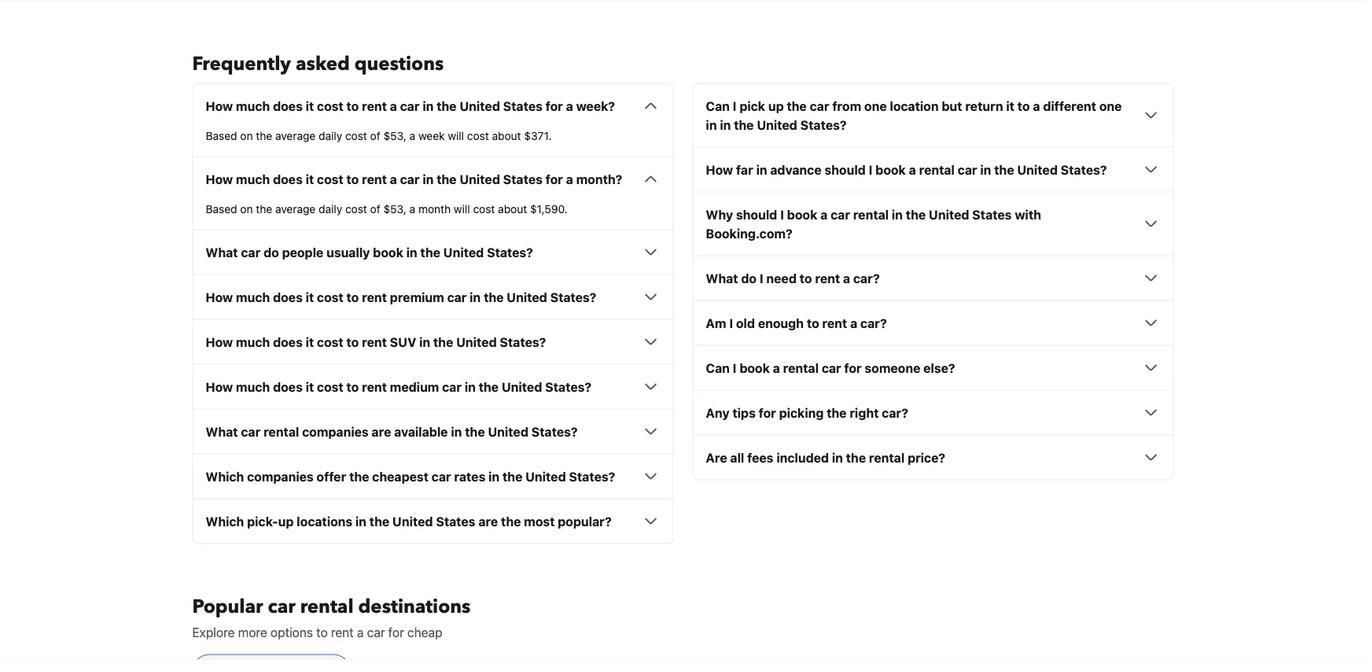 Task type: vqa. For each thing, say whether or not it's contained in the screenshot.
How much does it cost to rent SUV in the United States?'s 'does'
yes



Task type: describe. For each thing, give the bounding box(es) containing it.
to inside can i pick up the car from one location but return it to a different one in in the united states?
[[1018, 98, 1030, 113]]

old
[[736, 315, 755, 330]]

should inside why should i book a car rental in the united states with booking.com?
[[736, 207, 778, 222]]

all
[[730, 450, 745, 465]]

available
[[394, 424, 448, 439]]

any
[[706, 405, 730, 420]]

tips
[[733, 405, 756, 420]]

frequently asked questions
[[192, 51, 444, 77]]

am
[[706, 315, 726, 330]]

for up $1,590.
[[546, 171, 563, 186]]

popular
[[192, 594, 263, 620]]

which companies offer the cheapest car rates  in the united states?
[[206, 469, 615, 484]]

states up $371.
[[503, 98, 543, 113]]

cheap
[[408, 624, 443, 639]]

car? for am i old enough to rent a car?
[[861, 315, 887, 330]]

for left "someone"
[[844, 360, 862, 375]]

car inside can i pick up the car from one location but return it to a different one in in the united states?
[[810, 98, 830, 113]]

much for how much does it cost to rent a car in the united states for a month?
[[236, 171, 270, 186]]

does for how much does it cost to rent suv in the united states?
[[273, 334, 303, 349]]

how much does it cost to rent premium car in the united states?
[[206, 289, 597, 304]]

rent left "suv"
[[362, 334, 387, 349]]

$53, for week?
[[383, 129, 407, 142]]

advance
[[770, 162, 822, 177]]

i up the 'tips'
[[733, 360, 737, 375]]

about for week?
[[492, 129, 521, 142]]

i inside can i pick up the car from one location but return it to a different one in in the united states?
[[733, 98, 737, 113]]

any tips for picking the right car?
[[706, 405, 909, 420]]

suv
[[390, 334, 416, 349]]

on for how much does it cost to rent a car in the united states for a week?
[[240, 129, 253, 142]]

can i book a rental car for someone else?
[[706, 360, 955, 375]]

rent left the medium
[[362, 379, 387, 394]]

i left need
[[760, 270, 764, 285]]

how much does it cost to rent medium car in the united states?
[[206, 379, 592, 394]]

a up the based on the average daily cost of $53, a week will cost about $371.
[[390, 98, 397, 113]]

which for which companies offer the cheapest car rates  in the united states?
[[206, 469, 244, 484]]

daily for how much does it cost to rent a car in the united states for a month?
[[319, 202, 342, 215]]

a inside 'dropdown button'
[[850, 315, 858, 330]]

can i pick up the car from one location but return it to a different one in in the united states?
[[706, 98, 1122, 132]]

a up based on the average daily cost of $53, a month will cost about $1,590.
[[390, 171, 397, 186]]

what car rental companies are available in the united states? button
[[206, 422, 660, 441]]

of for how much does it cost to rent a car in the united states for a month?
[[370, 202, 381, 215]]

in inside why should i book a car rental in the united states with booking.com?
[[892, 207, 903, 222]]

i up why should i book a car rental in the united states with booking.com?
[[869, 162, 873, 177]]

to up the based on the average daily cost of $53, a week will cost about $371.
[[347, 98, 359, 113]]

any tips for picking the right car? button
[[706, 403, 1161, 422]]

premium
[[390, 289, 444, 304]]

far
[[736, 162, 753, 177]]

am i old enough to rent a car? button
[[706, 313, 1161, 332]]

much for how much does it cost to rent premium car in the united states?
[[236, 289, 270, 304]]

much for how much does it cost to rent a car in the united states for a week?
[[236, 98, 270, 113]]

a left week
[[410, 129, 415, 142]]

to up based on the average daily cost of $53, a month will cost about $1,590.
[[347, 171, 359, 186]]

price?
[[908, 450, 946, 465]]

a inside popular car rental destinations explore more options to rent a car for cheap
[[357, 624, 364, 639]]

i inside why should i book a car rental in the united states with booking.com?
[[781, 207, 784, 222]]

pick
[[740, 98, 765, 113]]

a down can i pick up the car from one location but return it to a different one in in the united states?
[[909, 162, 916, 177]]

companies inside which companies offer the cheapest car rates  in the united states? dropdown button
[[247, 469, 314, 484]]

usually
[[327, 244, 370, 259]]

the inside why should i book a car rental in the united states with booking.com?
[[906, 207, 926, 222]]

1 horizontal spatial do
[[741, 270, 757, 285]]

states inside why should i book a car rental in the united states with booking.com?
[[973, 207, 1012, 222]]

how much does it cost to rent a car in the united states for a week?
[[206, 98, 615, 113]]

cheapest
[[372, 469, 429, 484]]

what car do people usually book in the united states? button
[[206, 243, 660, 261]]

which pick-up locations in the united states are the most popular? button
[[206, 512, 660, 530]]

rent inside popular car rental destinations explore more options to rent a car for cheap
[[331, 624, 354, 639]]

daily for how much does it cost to rent a car in the united states for a week?
[[319, 129, 342, 142]]

people
[[282, 244, 324, 259]]

of for how much does it cost to rent a car in the united states for a week?
[[370, 129, 381, 142]]

can for can i pick up the car from one location but return it to a different one in in the united states?
[[706, 98, 730, 113]]

a inside why should i book a car rental in the united states with booking.com?
[[821, 207, 828, 222]]

rental inside are all fees included in the rental price? dropdown button
[[869, 450, 905, 465]]

more
[[238, 624, 267, 639]]

can i pick up the car from one location but return it to a different one in in the united states? button
[[706, 96, 1161, 134]]

it for how much does it cost to rent premium car in the united states?
[[306, 289, 314, 304]]

2 one from the left
[[1100, 98, 1122, 113]]

cost up usually
[[345, 202, 367, 215]]

cost down how much does it cost to rent a car in the united states for a week?
[[345, 129, 367, 142]]

rates
[[454, 469, 486, 484]]

which companies offer the cheapest car rates  in the united states? button
[[206, 467, 660, 486]]

average for how much does it cost to rent a car in the united states for a week?
[[275, 129, 316, 142]]

what for what car do people usually book in the united states?
[[206, 244, 238, 259]]

how much does it cost to rent suv in the united states?
[[206, 334, 546, 349]]

does for how much does it cost to rent a car in the united states for a month?
[[273, 171, 303, 186]]

most
[[524, 514, 555, 528]]

location
[[890, 98, 939, 113]]

book right usually
[[373, 244, 403, 259]]

how much does it cost to rent a car in the united states for a week? button
[[206, 96, 660, 115]]

popular?
[[558, 514, 612, 528]]

how much does it cost to rent a car in the united states for a month? button
[[206, 169, 660, 188]]

popular car rental destinations explore more options to rent a car for cheap
[[192, 594, 471, 639]]

$1,590.
[[530, 202, 568, 215]]

how for how much does it cost to rent a car in the united states for a week?
[[206, 98, 233, 113]]

questions
[[355, 51, 444, 77]]

it for how much does it cost to rent medium car in the united states?
[[306, 379, 314, 394]]

what for what car rental companies are available in the united states?
[[206, 424, 238, 439]]

cost down usually
[[317, 289, 344, 304]]

how much does it cost to rent suv in the united states? button
[[206, 332, 660, 351]]

much for how much does it cost to rent suv in the united states?
[[236, 334, 270, 349]]

car inside why should i book a car rental in the united states with booking.com?
[[831, 207, 850, 222]]

included
[[777, 450, 829, 465]]

to left "suv"
[[347, 334, 359, 349]]

states up $1,590.
[[503, 171, 543, 186]]

for right the 'tips'
[[759, 405, 776, 420]]

it inside can i pick up the car from one location but return it to a different one in in the united states?
[[1006, 98, 1015, 113]]

month
[[418, 202, 451, 215]]

how much does it cost to rent a car in the united states for a month?
[[206, 171, 622, 186]]

for up $371.
[[546, 98, 563, 113]]

pick-
[[247, 514, 278, 528]]

offer
[[317, 469, 346, 484]]

which pick-up locations in the united states are the most popular?
[[206, 514, 612, 528]]

are inside what car rental companies are available in the united states? dropdown button
[[372, 424, 391, 439]]

picking
[[779, 405, 824, 420]]

book down old
[[740, 360, 770, 375]]

options
[[271, 624, 313, 639]]

to right need
[[800, 270, 812, 285]]

i inside 'dropdown button'
[[729, 315, 733, 330]]

1 one from the left
[[865, 98, 887, 113]]

to inside popular car rental destinations explore more options to rent a car for cheap
[[316, 624, 328, 639]]

cost down how much does it cost to rent suv in the united states?
[[317, 379, 344, 394]]

book inside why should i book a car rental in the united states with booking.com?
[[787, 207, 818, 222]]



Task type: locate. For each thing, give the bounding box(es) containing it.
about
[[492, 129, 521, 142], [498, 202, 527, 215]]

how
[[206, 98, 233, 113], [706, 162, 733, 177], [206, 171, 233, 186], [206, 289, 233, 304], [206, 334, 233, 349], [206, 379, 233, 394]]

0 vertical spatial can
[[706, 98, 730, 113]]

will
[[448, 129, 464, 142], [454, 202, 470, 215]]

4 much from the top
[[236, 334, 270, 349]]

cost right month at left top
[[473, 202, 495, 215]]

rental inside what car rental companies are available in the united states? dropdown button
[[264, 424, 299, 439]]

i left old
[[729, 315, 733, 330]]

rent up 'can i book a rental car for someone else?'
[[822, 315, 847, 330]]

1 vertical spatial average
[[275, 202, 316, 215]]

cost left "suv"
[[317, 334, 344, 349]]

it for how much does it cost to rent a car in the united states for a month?
[[306, 171, 314, 186]]

am i old enough to rent a car?
[[706, 315, 887, 330]]

are down rates
[[479, 514, 498, 528]]

1 horizontal spatial are
[[479, 514, 498, 528]]

why should i book a car rental in the united states with booking.com?
[[706, 207, 1041, 241]]

can for can i book a rental car for someone else?
[[706, 360, 730, 375]]

based for how much does it cost to rent a car in the united states for a week?
[[206, 129, 237, 142]]

1 vertical spatial can
[[706, 360, 730, 375]]

average for how much does it cost to rent a car in the united states for a month?
[[275, 202, 316, 215]]

2 which from the top
[[206, 514, 244, 528]]

states
[[503, 98, 543, 113], [503, 171, 543, 186], [973, 207, 1012, 222], [436, 514, 476, 528]]

one right different
[[1100, 98, 1122, 113]]

medium
[[390, 379, 439, 394]]

of
[[370, 129, 381, 142], [370, 202, 381, 215]]

daily down asked
[[319, 129, 342, 142]]

about left $1,590.
[[498, 202, 527, 215]]

1 vertical spatial do
[[741, 270, 757, 285]]

1 vertical spatial car?
[[861, 315, 887, 330]]

a inside can i pick up the car from one location but return it to a different one in in the united states?
[[1033, 98, 1040, 113]]

2 vertical spatial car?
[[882, 405, 909, 420]]

0 vertical spatial about
[[492, 129, 521, 142]]

2 can from the top
[[706, 360, 730, 375]]

the
[[437, 98, 457, 113], [787, 98, 807, 113], [734, 117, 754, 132], [256, 129, 272, 142], [995, 162, 1014, 177], [437, 171, 457, 186], [256, 202, 272, 215], [906, 207, 926, 222], [420, 244, 440, 259], [484, 289, 504, 304], [433, 334, 453, 349], [479, 379, 499, 394], [827, 405, 847, 420], [465, 424, 485, 439], [846, 450, 866, 465], [349, 469, 369, 484], [503, 469, 523, 484], [370, 514, 390, 528], [501, 514, 521, 528]]

how inside how much does it cost to rent premium car in the united states? dropdown button
[[206, 289, 233, 304]]

0 horizontal spatial one
[[865, 98, 887, 113]]

2 much from the top
[[236, 171, 270, 186]]

enough
[[758, 315, 804, 330]]

a left week?
[[566, 98, 573, 113]]

car? inside 'dropdown button'
[[861, 315, 887, 330]]

1 does from the top
[[273, 98, 303, 113]]

month?
[[576, 171, 622, 186]]

to right return
[[1018, 98, 1030, 113]]

explore
[[192, 624, 235, 639]]

will right week
[[448, 129, 464, 142]]

cost up based on the average daily cost of $53, a month will cost about $1,590.
[[317, 171, 344, 186]]

for left cheap
[[388, 624, 404, 639]]

companies up offer
[[302, 424, 369, 439]]

up inside can i pick up the car from one location but return it to a different one in in the united states?
[[768, 98, 784, 113]]

frequently
[[192, 51, 291, 77]]

1 of from the top
[[370, 129, 381, 142]]

1 on from the top
[[240, 129, 253, 142]]

how inside how much does it cost to rent a car in the united states for a month? dropdown button
[[206, 171, 233, 186]]

1 daily from the top
[[319, 129, 342, 142]]

are all fees included in the rental price? button
[[706, 448, 1161, 467]]

$53, for month?
[[383, 202, 407, 215]]

a down enough
[[773, 360, 780, 375]]

does for how much does it cost to rent premium car in the united states?
[[273, 289, 303, 304]]

a
[[390, 98, 397, 113], [566, 98, 573, 113], [1033, 98, 1040, 113], [410, 129, 415, 142], [909, 162, 916, 177], [390, 171, 397, 186], [566, 171, 573, 186], [410, 202, 415, 215], [821, 207, 828, 222], [843, 270, 850, 285], [850, 315, 858, 330], [773, 360, 780, 375], [357, 624, 364, 639]]

1 $53, from the top
[[383, 129, 407, 142]]

why
[[706, 207, 733, 222]]

else?
[[924, 360, 955, 375]]

but
[[942, 98, 962, 113]]

0 horizontal spatial up
[[278, 514, 294, 528]]

1 based from the top
[[206, 129, 237, 142]]

fees
[[748, 450, 774, 465]]

a up 'can i book a rental car for someone else?'
[[850, 315, 858, 330]]

rent up based on the average daily cost of $53, a month will cost about $1,590.
[[362, 171, 387, 186]]

about for month?
[[498, 202, 527, 215]]

a down advance
[[821, 207, 828, 222]]

book down advance
[[787, 207, 818, 222]]

to right options
[[316, 624, 328, 639]]

car
[[400, 98, 420, 113], [810, 98, 830, 113], [958, 162, 977, 177], [400, 171, 420, 186], [831, 207, 850, 222], [241, 244, 261, 259], [447, 289, 467, 304], [822, 360, 841, 375], [442, 379, 462, 394], [241, 424, 261, 439], [432, 469, 451, 484], [268, 594, 296, 620], [367, 624, 385, 639]]

do
[[264, 244, 279, 259], [741, 270, 757, 285]]

united inside why should i book a car rental in the united states with booking.com?
[[929, 207, 970, 222]]

2 based from the top
[[206, 202, 237, 215]]

5 does from the top
[[273, 379, 303, 394]]

0 vertical spatial daily
[[319, 129, 342, 142]]

of up "what car do people usually book in the united states?"
[[370, 202, 381, 215]]

a left month at left top
[[410, 202, 415, 215]]

do left the people
[[264, 244, 279, 259]]

0 vertical spatial $53,
[[383, 129, 407, 142]]

should right advance
[[825, 162, 866, 177]]

companies
[[302, 424, 369, 439], [247, 469, 314, 484]]

3 does from the top
[[273, 289, 303, 304]]

0 vertical spatial car?
[[853, 270, 880, 285]]

i up booking.com?
[[781, 207, 784, 222]]

2 daily from the top
[[319, 202, 342, 215]]

0 vertical spatial should
[[825, 162, 866, 177]]

1 which from the top
[[206, 469, 244, 484]]

0 vertical spatial up
[[768, 98, 784, 113]]

someone
[[865, 360, 921, 375]]

based on the average daily cost of $53, a month will cost about $1,590.
[[206, 202, 568, 215]]

4 does from the top
[[273, 334, 303, 349]]

what do i need to rent a car? button
[[706, 268, 1161, 287]]

can inside can i pick up the car from one location but return it to a different one in in the united states?
[[706, 98, 730, 113]]

booking.com?
[[706, 226, 793, 241]]

how for how far in advance should i book a rental car in the united states?
[[706, 162, 733, 177]]

1 vertical spatial up
[[278, 514, 294, 528]]

based
[[206, 129, 237, 142], [206, 202, 237, 215]]

$53, down how much does it cost to rent a car in the united states for a week?
[[383, 129, 407, 142]]

2 does from the top
[[273, 171, 303, 186]]

2 of from the top
[[370, 202, 381, 215]]

0 vertical spatial what
[[206, 244, 238, 259]]

car? down why should i book a car rental in the united states with booking.com?
[[853, 270, 880, 285]]

can i book a rental car for someone else? button
[[706, 358, 1161, 377]]

0 horizontal spatial should
[[736, 207, 778, 222]]

different
[[1043, 98, 1097, 113]]

what car rental companies are available in the united states?
[[206, 424, 578, 439]]

1 average from the top
[[275, 129, 316, 142]]

what car do people usually book in the united states?
[[206, 244, 533, 259]]

how inside how much does it cost to rent a car in the united states for a week? dropdown button
[[206, 98, 233, 113]]

right
[[850, 405, 879, 420]]

rental inside how far in advance should i book a rental car in the united states? dropdown button
[[919, 162, 955, 177]]

tab list
[[180, 654, 1187, 660]]

1 horizontal spatial one
[[1100, 98, 1122, 113]]

can left pick
[[706, 98, 730, 113]]

for
[[546, 98, 563, 113], [546, 171, 563, 186], [844, 360, 862, 375], [759, 405, 776, 420], [388, 624, 404, 639]]

are
[[706, 450, 727, 465]]

2 $53, from the top
[[383, 202, 407, 215]]

1 vertical spatial are
[[479, 514, 498, 528]]

companies up pick-
[[247, 469, 314, 484]]

are inside which pick-up locations in the united states are the most popular? dropdown button
[[479, 514, 498, 528]]

with
[[1015, 207, 1041, 222]]

what for what do i need to rent a car?
[[706, 270, 738, 285]]

will for month?
[[454, 202, 470, 215]]

united inside can i pick up the car from one location but return it to a different one in in the united states?
[[757, 117, 798, 132]]

5 much from the top
[[236, 379, 270, 394]]

week
[[418, 129, 445, 142]]

cost down asked
[[317, 98, 344, 113]]

for inside popular car rental destinations explore more options to rent a car for cheap
[[388, 624, 404, 639]]

1 vertical spatial which
[[206, 514, 244, 528]]

i left pick
[[733, 98, 737, 113]]

daily up usually
[[319, 202, 342, 215]]

$53,
[[383, 129, 407, 142], [383, 202, 407, 215]]

rent left premium
[[362, 289, 387, 304]]

on for how much does it cost to rent a car in the united states for a month?
[[240, 202, 253, 215]]

up left locations
[[278, 514, 294, 528]]

0 horizontal spatial are
[[372, 424, 391, 439]]

0 vertical spatial on
[[240, 129, 253, 142]]

rent right options
[[331, 624, 354, 639]]

1 vertical spatial about
[[498, 202, 527, 215]]

are left available
[[372, 424, 391, 439]]

will right month at left top
[[454, 202, 470, 215]]

how much does it cost to rent medium car in the united states? button
[[206, 377, 660, 396]]

1 vertical spatial what
[[706, 270, 738, 285]]

need
[[767, 270, 797, 285]]

states?
[[801, 117, 847, 132], [1061, 162, 1107, 177], [487, 244, 533, 259], [550, 289, 597, 304], [500, 334, 546, 349], [545, 379, 592, 394], [532, 424, 578, 439], [569, 469, 615, 484]]

based for how much does it cost to rent a car in the united states for a month?
[[206, 202, 237, 215]]

united
[[460, 98, 500, 113], [757, 117, 798, 132], [1017, 162, 1058, 177], [460, 171, 500, 186], [929, 207, 970, 222], [443, 244, 484, 259], [507, 289, 547, 304], [456, 334, 497, 349], [502, 379, 542, 394], [488, 424, 529, 439], [526, 469, 566, 484], [393, 514, 433, 528]]

1 vertical spatial daily
[[319, 202, 342, 215]]

how for how much does it cost to rent a car in the united states for a month?
[[206, 171, 233, 186]]

1 vertical spatial should
[[736, 207, 778, 222]]

1 vertical spatial will
[[454, 202, 470, 215]]

about left $371.
[[492, 129, 521, 142]]

states left with
[[973, 207, 1012, 222]]

$53, down how much does it cost to rent a car in the united states for a month?
[[383, 202, 407, 215]]

how for how much does it cost to rent suv in the united states?
[[206, 334, 233, 349]]

how for how much does it cost to rent premium car in the united states?
[[206, 289, 233, 304]]

should
[[825, 162, 866, 177], [736, 207, 778, 222]]

how for how much does it cost to rent medium car in the united states?
[[206, 379, 233, 394]]

to right enough
[[807, 315, 819, 330]]

1 vertical spatial based
[[206, 202, 237, 215]]

cost right week
[[467, 129, 489, 142]]

a down 'destinations'
[[357, 624, 364, 639]]

does for how much does it cost to rent medium car in the united states?
[[273, 379, 303, 394]]

much
[[236, 98, 270, 113], [236, 171, 270, 186], [236, 289, 270, 304], [236, 334, 270, 349], [236, 379, 270, 394]]

in
[[423, 98, 434, 113], [706, 117, 717, 132], [720, 117, 731, 132], [756, 162, 767, 177], [980, 162, 992, 177], [423, 171, 434, 186], [892, 207, 903, 222], [406, 244, 417, 259], [470, 289, 481, 304], [419, 334, 430, 349], [465, 379, 476, 394], [451, 424, 462, 439], [832, 450, 843, 465], [489, 469, 500, 484], [356, 514, 367, 528]]

rental
[[919, 162, 955, 177], [853, 207, 889, 222], [783, 360, 819, 375], [264, 424, 299, 439], [869, 450, 905, 465], [300, 594, 354, 620]]

to down how much does it cost to rent suv in the united states?
[[347, 379, 359, 394]]

does for how much does it cost to rent a car in the united states for a week?
[[273, 98, 303, 113]]

1 horizontal spatial should
[[825, 162, 866, 177]]

how inside how much does it cost to rent medium car in the united states? dropdown button
[[206, 379, 233, 394]]

how inside "how much does it cost to rent suv in the united states?" dropdown button
[[206, 334, 233, 349]]

destinations
[[358, 594, 471, 620]]

locations
[[297, 514, 353, 528]]

it for how much does it cost to rent suv in the united states?
[[306, 334, 314, 349]]

1 vertical spatial on
[[240, 202, 253, 215]]

it for how much does it cost to rent a car in the united states for a week?
[[306, 98, 314, 113]]

1 horizontal spatial up
[[768, 98, 784, 113]]

why should i book a car rental in the united states with booking.com? button
[[706, 205, 1161, 243]]

0 vertical spatial companies
[[302, 424, 369, 439]]

rental inside why should i book a car rental in the united states with booking.com?
[[853, 207, 889, 222]]

return
[[965, 98, 1003, 113]]

0 vertical spatial average
[[275, 129, 316, 142]]

can up any
[[706, 360, 730, 375]]

to inside 'dropdown button'
[[807, 315, 819, 330]]

asked
[[296, 51, 350, 77]]

rent inside 'dropdown button'
[[822, 315, 847, 330]]

rent
[[362, 98, 387, 113], [362, 171, 387, 186], [815, 270, 840, 285], [362, 289, 387, 304], [822, 315, 847, 330], [362, 334, 387, 349], [362, 379, 387, 394], [331, 624, 354, 639]]

much for how much does it cost to rent medium car in the united states?
[[236, 379, 270, 394]]

rent right need
[[815, 270, 840, 285]]

0 horizontal spatial do
[[264, 244, 279, 259]]

how much does it cost to rent premium car in the united states? button
[[206, 287, 660, 306]]

states down rates
[[436, 514, 476, 528]]

it
[[306, 98, 314, 113], [1006, 98, 1015, 113], [306, 171, 314, 186], [306, 289, 314, 304], [306, 334, 314, 349], [306, 379, 314, 394]]

how far in advance should i book a rental car in the united states? button
[[706, 160, 1161, 179]]

should up booking.com?
[[736, 207, 778, 222]]

1 can from the top
[[706, 98, 730, 113]]

0 vertical spatial do
[[264, 244, 279, 259]]

of down how much does it cost to rent a car in the united states for a week?
[[370, 129, 381, 142]]

companies inside what car rental companies are available in the united states? dropdown button
[[302, 424, 369, 439]]

what do i need to rent a car?
[[706, 270, 880, 285]]

will for week?
[[448, 129, 464, 142]]

average down frequently asked questions
[[275, 129, 316, 142]]

a down why should i book a car rental in the united states with booking.com?
[[843, 270, 850, 285]]

which for which pick-up locations in the united states are the most popular?
[[206, 514, 244, 528]]

1 vertical spatial of
[[370, 202, 381, 215]]

how far in advance should i book a rental car in the united states?
[[706, 162, 1107, 177]]

car? up "someone"
[[861, 315, 887, 330]]

a left different
[[1033, 98, 1040, 113]]

a left month?
[[566, 171, 573, 186]]

can inside dropdown button
[[706, 360, 730, 375]]

average up the people
[[275, 202, 316, 215]]

rental inside popular car rental destinations explore more options to rent a car for cheap
[[300, 594, 354, 620]]

can
[[706, 98, 730, 113], [706, 360, 730, 375]]

2 vertical spatial what
[[206, 424, 238, 439]]

do left need
[[741, 270, 757, 285]]

one right from
[[865, 98, 887, 113]]

how inside how far in advance should i book a rental car in the united states? dropdown button
[[706, 162, 733, 177]]

rental inside the 'can i book a rental car for someone else?' dropdown button
[[783, 360, 819, 375]]

2 average from the top
[[275, 202, 316, 215]]

0 vertical spatial are
[[372, 424, 391, 439]]

average
[[275, 129, 316, 142], [275, 202, 316, 215]]

2 on from the top
[[240, 202, 253, 215]]

0 vertical spatial which
[[206, 469, 244, 484]]

are
[[372, 424, 391, 439], [479, 514, 498, 528]]

based on the average daily cost of $53, a week will cost about $371.
[[206, 129, 552, 142]]

week?
[[576, 98, 615, 113]]

car? right right
[[882, 405, 909, 420]]

$371.
[[524, 129, 552, 142]]

on
[[240, 129, 253, 142], [240, 202, 253, 215]]

up inside dropdown button
[[278, 514, 294, 528]]

cost
[[317, 98, 344, 113], [345, 129, 367, 142], [467, 129, 489, 142], [317, 171, 344, 186], [345, 202, 367, 215], [473, 202, 495, 215], [317, 289, 344, 304], [317, 334, 344, 349], [317, 379, 344, 394]]

0 vertical spatial based
[[206, 129, 237, 142]]

car? for what do i need to rent a car?
[[853, 270, 880, 285]]

book up why should i book a car rental in the united states with booking.com?
[[876, 162, 906, 177]]

0 vertical spatial will
[[448, 129, 464, 142]]

to down usually
[[347, 289, 359, 304]]

3 much from the top
[[236, 289, 270, 304]]

0 vertical spatial of
[[370, 129, 381, 142]]

rent up the based on the average daily cost of $53, a week will cost about $371.
[[362, 98, 387, 113]]

to
[[347, 98, 359, 113], [1018, 98, 1030, 113], [347, 171, 359, 186], [800, 270, 812, 285], [347, 289, 359, 304], [807, 315, 819, 330], [347, 334, 359, 349], [347, 379, 359, 394], [316, 624, 328, 639]]

1 vertical spatial companies
[[247, 469, 314, 484]]

1 vertical spatial $53,
[[383, 202, 407, 215]]

daily
[[319, 129, 342, 142], [319, 202, 342, 215]]

states? inside can i pick up the car from one location but return it to a different one in in the united states?
[[801, 117, 847, 132]]

one
[[865, 98, 887, 113], [1100, 98, 1122, 113]]

from
[[833, 98, 862, 113]]

up right pick
[[768, 98, 784, 113]]

are all fees included in the rental price?
[[706, 450, 946, 465]]

1 much from the top
[[236, 98, 270, 113]]



